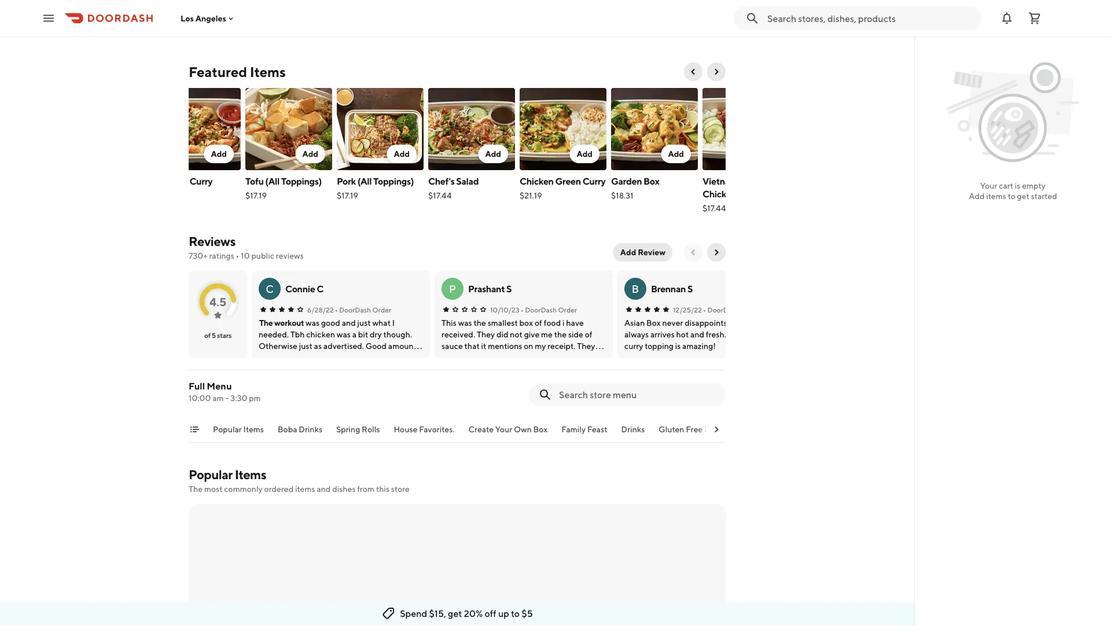Task type: vqa. For each thing, say whether or not it's contained in the screenshot.
Prashant
yes



Task type: locate. For each thing, give the bounding box(es) containing it.
0 horizontal spatial order
[[372, 306, 391, 314]]

curry
[[190, 176, 212, 187], [583, 176, 605, 187]]

spring rolls
[[336, 424, 380, 434]]

$17.44
[[428, 191, 452, 200], [703, 203, 726, 213]]

(all inside "pork (all toppings) $17.19"
[[357, 176, 372, 187]]

add button for pork (all toppings)
[[387, 145, 417, 163]]

• doordash order right 6/28/22
[[335, 306, 391, 314]]

doordash
[[339, 306, 371, 314], [525, 306, 557, 314], [707, 306, 739, 314]]

s
[[506, 283, 512, 294], [687, 283, 693, 294]]

• inside reviews 730+ ratings • 10 public reviews
[[236, 251, 239, 260]]

popular inside button
[[213, 424, 242, 434]]

5 add button from the left
[[570, 145, 600, 163]]

0 horizontal spatial box
[[533, 424, 548, 434]]

the left the 'most'
[[189, 484, 203, 494]]

0 vertical spatial the
[[259, 318, 273, 328]]

1 horizontal spatial items
[[986, 191, 1006, 201]]

10/10/23
[[490, 306, 520, 314]]

popular up the 'most'
[[189, 467, 233, 482]]

c
[[266, 282, 274, 295], [317, 283, 323, 294]]

0 horizontal spatial to
[[511, 608, 520, 619]]

(all
[[265, 176, 279, 187], [357, 176, 372, 187]]

notification bell image
[[1000, 11, 1014, 25]]

brennan
[[651, 283, 686, 294]]

• doordash order right 12/25/22
[[703, 306, 760, 314]]

box right garden
[[644, 176, 659, 187]]

• right 10/10/23
[[521, 306, 524, 314]]

chicken
[[154, 176, 188, 187], [520, 176, 554, 187], [703, 188, 737, 199]]

3 order from the left
[[741, 306, 760, 314]]

0 vertical spatial get
[[1017, 191, 1029, 201]]

popular items the most commonly ordered items and dishes from this store
[[189, 467, 410, 494]]

2 drinks from the left
[[621, 424, 645, 434]]

get right $15,
[[448, 608, 462, 619]]

12/25/22
[[673, 306, 702, 314]]

2 horizontal spatial chicken
[[703, 188, 737, 199]]

1 toppings) from the left
[[281, 176, 322, 187]]

1 add button from the left
[[204, 145, 234, 163]]

favorites.
[[419, 424, 455, 434]]

pork (all toppings) image
[[337, 88, 424, 170]]

your inside button
[[495, 424, 512, 434]]

1 vertical spatial your
[[495, 424, 512, 434]]

•
[[236, 251, 239, 260], [335, 306, 338, 314], [521, 306, 524, 314], [703, 306, 706, 314]]

0 horizontal spatial $17.19
[[245, 191, 267, 200]]

your
[[980, 181, 997, 190], [495, 424, 512, 434]]

0 vertical spatial to
[[1008, 191, 1016, 201]]

1 horizontal spatial the
[[259, 318, 273, 328]]

own
[[514, 424, 532, 434]]

chef's salad $17.44
[[428, 176, 479, 200]]

2 horizontal spatial • doordash order
[[703, 306, 760, 314]]

chef's
[[428, 176, 455, 187]]

chicken curry image
[[154, 88, 241, 170]]

0 horizontal spatial drinks
[[299, 424, 322, 434]]

p
[[449, 282, 456, 295]]

730+
[[189, 251, 208, 260]]

(all right tofu
[[265, 176, 279, 187]]

toppings) right pork
[[373, 176, 414, 187]]

previous button of carousel image
[[689, 67, 698, 76]]

2 horizontal spatial doordash
[[707, 306, 739, 314]]

1 horizontal spatial drinks
[[621, 424, 645, 434]]

toppings) inside "pork (all toppings) $17.19"
[[373, 176, 414, 187]]

1 horizontal spatial chicken
[[520, 176, 554, 187]]

add review
[[620, 247, 666, 257]]

$17.19 down tofu
[[245, 191, 267, 200]]

the left workout
[[259, 318, 273, 328]]

items up commonly
[[235, 467, 266, 482]]

0 horizontal spatial chicken
[[154, 176, 188, 187]]

doordash right 10/10/23
[[525, 306, 557, 314]]

$17.19 for tofu
[[245, 191, 267, 200]]

curry down chicken curry image on the left of page
[[190, 176, 212, 187]]

c left connie
[[266, 282, 274, 295]]

get down is
[[1017, 191, 1029, 201]]

2 • doordash order from the left
[[521, 306, 577, 314]]

2 (all from the left
[[357, 176, 372, 187]]

• doordash order right 10/10/23
[[521, 306, 577, 314]]

items inside button
[[243, 424, 264, 434]]

1 drinks from the left
[[299, 424, 322, 434]]

1 vertical spatial items
[[243, 424, 264, 434]]

0 horizontal spatial doordash
[[339, 306, 371, 314]]

vietnamese
[[703, 176, 752, 187]]

0 vertical spatial items
[[250, 63, 286, 80]]

1 horizontal spatial get
[[1017, 191, 1029, 201]]

add button for garden box
[[661, 145, 691, 163]]

2 toppings) from the left
[[373, 176, 414, 187]]

• doordash order
[[335, 306, 391, 314], [521, 306, 577, 314], [703, 306, 760, 314]]

1 horizontal spatial curry
[[583, 176, 605, 187]]

drinks button
[[621, 424, 645, 442]]

0 horizontal spatial the
[[189, 484, 203, 494]]

next image
[[712, 248, 721, 257]]

add for garden box
[[668, 149, 684, 159]]

add inside "your cart is empty add items to get started"
[[969, 191, 985, 201]]

the inside popular items the most commonly ordered items and dishes from this store
[[189, 484, 203, 494]]

popular
[[213, 424, 242, 434], [189, 467, 233, 482]]

3 add button from the left
[[387, 145, 417, 163]]

s up 12/25/22
[[687, 283, 693, 294]]

1 horizontal spatial doordash
[[525, 306, 557, 314]]

your inside "your cart is empty add items to get started"
[[980, 181, 997, 190]]

1 horizontal spatial box
[[644, 176, 659, 187]]

and
[[317, 484, 331, 494]]

3 doordash from the left
[[707, 306, 739, 314]]

show menu categories image
[[190, 425, 199, 434]]

ordered
[[264, 484, 294, 494]]

1 vertical spatial box
[[533, 424, 548, 434]]

to inside "your cart is empty add items to get started"
[[1008, 191, 1016, 201]]

popular down -
[[213, 424, 242, 434]]

2 add button from the left
[[295, 145, 325, 163]]

2 vertical spatial items
[[235, 467, 266, 482]]

0 vertical spatial popular
[[213, 424, 242, 434]]

1 s from the left
[[506, 283, 512, 294]]

2 $17.19 from the left
[[337, 191, 358, 200]]

0 horizontal spatial get
[[448, 608, 462, 619]]

drinks
[[299, 424, 322, 434], [621, 424, 645, 434]]

items down the cart
[[986, 191, 1006, 201]]

0 horizontal spatial s
[[506, 283, 512, 294]]

• doordash order for c
[[335, 306, 391, 314]]

add for chicken green curry
[[577, 149, 593, 159]]

create your own box
[[468, 424, 548, 434]]

$17.19 down pork
[[337, 191, 358, 200]]

chicken curry
[[154, 176, 212, 187]]

garden
[[611, 176, 642, 187]]

workout
[[274, 318, 304, 328]]

chicken green curry $21.19
[[520, 176, 605, 200]]

items down pm
[[243, 424, 264, 434]]

1 horizontal spatial s
[[687, 283, 693, 294]]

to down the cart
[[1008, 191, 1016, 201]]

order
[[372, 306, 391, 314], [558, 306, 577, 314], [741, 306, 760, 314]]

commonly
[[224, 484, 263, 494]]

off
[[485, 608, 496, 619]]

b
[[632, 282, 639, 295]]

family feast button
[[562, 424, 607, 442]]

to for up
[[511, 608, 520, 619]]

1 vertical spatial $17.44
[[703, 203, 726, 213]]

previous image
[[689, 248, 698, 257]]

1 order from the left
[[372, 306, 391, 314]]

public
[[251, 251, 274, 260]]

1 vertical spatial items
[[295, 484, 315, 494]]

2 s from the left
[[687, 283, 693, 294]]

1 doordash from the left
[[339, 306, 371, 314]]

chicken inside 'chicken green curry $21.19'
[[520, 176, 554, 187]]

add
[[211, 149, 227, 159], [302, 149, 318, 159], [394, 149, 410, 159], [485, 149, 501, 159], [577, 149, 593, 159], [668, 149, 684, 159], [969, 191, 985, 201], [620, 247, 636, 257]]

3 • doordash order from the left
[[703, 306, 760, 314]]

items inside 'heading'
[[250, 63, 286, 80]]

s up 10/10/23
[[506, 283, 512, 294]]

to
[[1008, 191, 1016, 201], [511, 608, 520, 619]]

(all for tofu
[[265, 176, 279, 187]]

doordash right 6/28/22
[[339, 306, 371, 314]]

add inside "button"
[[620, 247, 636, 257]]

Item Search search field
[[559, 388, 716, 401]]

• right 12/25/22
[[703, 306, 706, 314]]

toppings) inside 'tofu (all toppings) $17.19'
[[281, 176, 322, 187]]

doordash for b
[[707, 306, 739, 314]]

los
[[181, 13, 194, 23]]

0 vertical spatial box
[[644, 176, 659, 187]]

$17.44 down the chef's
[[428, 191, 452, 200]]

the workout button
[[259, 317, 304, 329]]

doordash for c
[[339, 306, 371, 314]]

dishes
[[332, 484, 356, 494]]

los angeles
[[181, 13, 226, 23]]

$17.44 down vietnamese on the top of the page
[[703, 203, 726, 213]]

2 curry from the left
[[583, 176, 605, 187]]

1 vertical spatial get
[[448, 608, 462, 619]]

reviews
[[276, 251, 304, 260]]

0 horizontal spatial $17.44
[[428, 191, 452, 200]]

0 horizontal spatial items
[[295, 484, 315, 494]]

0 horizontal spatial curry
[[190, 176, 212, 187]]

box
[[644, 176, 659, 187], [533, 424, 548, 434]]

10
[[241, 251, 250, 260]]

0 horizontal spatial toppings)
[[281, 176, 322, 187]]

items left and
[[295, 484, 315, 494]]

get
[[1017, 191, 1029, 201], [448, 608, 462, 619]]

items right featured
[[250, 63, 286, 80]]

los angeles button
[[181, 13, 235, 23]]

4 add button from the left
[[478, 145, 508, 163]]

1 horizontal spatial • doordash order
[[521, 306, 577, 314]]

1 horizontal spatial $17.19
[[337, 191, 358, 200]]

from
[[357, 484, 374, 494]]

1 (all from the left
[[265, 176, 279, 187]]

0 horizontal spatial your
[[495, 424, 512, 434]]

full
[[189, 381, 205, 391]]

started
[[1031, 191, 1057, 201]]

items inside popular items the most commonly ordered items and dishes from this store
[[235, 467, 266, 482]]

$17.19 inside 'tofu (all toppings) $17.19'
[[245, 191, 267, 200]]

popular inside popular items the most commonly ordered items and dishes from this store
[[189, 467, 233, 482]]

drinks right boba
[[299, 424, 322, 434]]

3:30
[[230, 393, 247, 403]]

your left the cart
[[980, 181, 997, 190]]

0 vertical spatial your
[[980, 181, 997, 190]]

1 vertical spatial to
[[511, 608, 520, 619]]

box inside garden box $18.31
[[644, 176, 659, 187]]

1 horizontal spatial (all
[[357, 176, 372, 187]]

$21.19
[[520, 191, 542, 200]]

the
[[259, 318, 273, 328], [189, 484, 203, 494]]

toppings)
[[281, 176, 322, 187], [373, 176, 414, 187]]

doordash right 12/25/22
[[707, 306, 739, 314]]

add button for chicken curry
[[204, 145, 234, 163]]

1 horizontal spatial $17.44
[[703, 203, 726, 213]]

(all inside 'tofu (all toppings) $17.19'
[[265, 176, 279, 187]]

toppings) left pork
[[281, 176, 322, 187]]

0 horizontal spatial • doordash order
[[335, 306, 391, 314]]

1 horizontal spatial toppings)
[[373, 176, 414, 187]]

$17.19 inside "pork (all toppings) $17.19"
[[337, 191, 358, 200]]

popular items
[[213, 424, 264, 434]]

1 $17.19 from the left
[[245, 191, 267, 200]]

(all right pork
[[357, 176, 372, 187]]

pork (all toppings) $17.19
[[337, 176, 414, 200]]

• doordash order for p
[[521, 306, 577, 314]]

• for p
[[521, 306, 524, 314]]

1 horizontal spatial c
[[317, 283, 323, 294]]

box right own
[[533, 424, 548, 434]]

2 order from the left
[[558, 306, 577, 314]]

$17.19 for pork
[[337, 191, 358, 200]]

items
[[986, 191, 1006, 201], [295, 484, 315, 494]]

• left 10 on the top left
[[236, 251, 239, 260]]

boba drinks button
[[278, 424, 322, 442]]

2 horizontal spatial order
[[741, 306, 760, 314]]

0 vertical spatial items
[[986, 191, 1006, 201]]

curry right green
[[583, 176, 605, 187]]

1 vertical spatial popular
[[189, 467, 233, 482]]

$17.44 inside chef's salad $17.44
[[428, 191, 452, 200]]

1 horizontal spatial to
[[1008, 191, 1016, 201]]

0 items, open order cart image
[[1028, 11, 1042, 25]]

scroll menu navigation right image
[[712, 425, 721, 434]]

drinks down item search search field
[[621, 424, 645, 434]]

1 vertical spatial the
[[189, 484, 203, 494]]

1 horizontal spatial your
[[980, 181, 997, 190]]

of
[[204, 331, 211, 339]]

6 add button from the left
[[661, 145, 691, 163]]

your left own
[[495, 424, 512, 434]]

0 vertical spatial $17.44
[[428, 191, 452, 200]]

$17.19
[[245, 191, 267, 200], [337, 191, 358, 200]]

1 • doordash order from the left
[[335, 306, 391, 314]]

to right up
[[511, 608, 520, 619]]

1 horizontal spatial order
[[558, 306, 577, 314]]

2 doordash from the left
[[525, 306, 557, 314]]

5
[[212, 331, 216, 339]]

c right connie
[[317, 283, 323, 294]]

0 horizontal spatial (all
[[265, 176, 279, 187]]

spend
[[400, 608, 427, 619]]

• right 6/28/22
[[335, 306, 338, 314]]



Task type: describe. For each thing, give the bounding box(es) containing it.
angeles
[[195, 13, 226, 23]]

to for items
[[1008, 191, 1016, 201]]

order for c
[[372, 306, 391, 314]]

chef's salad image
[[428, 88, 515, 170]]

0 horizontal spatial c
[[266, 282, 274, 295]]

• for c
[[335, 306, 338, 314]]

chicken inside vietnamese hot chicken $17.44
[[703, 188, 737, 199]]

chicken for chicken curry
[[154, 176, 188, 187]]

the inside button
[[259, 318, 273, 328]]

drinks inside button
[[299, 424, 322, 434]]

empty
[[1022, 181, 1046, 190]]

gluten free desserts
[[659, 424, 736, 434]]

this
[[376, 484, 390, 494]]

featured
[[189, 63, 247, 80]]

boba drinks
[[278, 424, 322, 434]]

$5
[[522, 608, 533, 619]]

of 5 stars
[[204, 331, 231, 339]]

chicken green curry image
[[520, 88, 606, 170]]

items for popular items
[[243, 424, 264, 434]]

• for b
[[703, 306, 706, 314]]

am
[[213, 393, 224, 403]]

pork
[[337, 176, 356, 187]]

spend $15, get 20% off up to $5
[[400, 608, 533, 619]]

curry inside 'chicken green curry $21.19'
[[583, 176, 605, 187]]

items inside popular items the most commonly ordered items and dishes from this store
[[295, 484, 315, 494]]

boba
[[278, 424, 297, 434]]

1 curry from the left
[[190, 176, 212, 187]]

gluten
[[659, 424, 684, 434]]

$17.44 inside vietnamese hot chicken $17.44
[[703, 203, 726, 213]]

rolls
[[362, 424, 380, 434]]

items inside "your cart is empty add items to get started"
[[986, 191, 1006, 201]]

prashant
[[468, 283, 505, 294]]

prashant s
[[468, 283, 512, 294]]

feast
[[587, 424, 607, 434]]

10:00
[[189, 393, 211, 403]]

create your own box button
[[468, 424, 548, 442]]

order for b
[[741, 306, 760, 314]]

box inside button
[[533, 424, 548, 434]]

featured items heading
[[189, 63, 286, 81]]

items for popular items the most commonly ordered items and dishes from this store
[[235, 467, 266, 482]]

garden box $18.31
[[611, 176, 659, 200]]

house favorites. button
[[394, 424, 455, 442]]

add for pork (all toppings)
[[394, 149, 410, 159]]

your cart is empty add items to get started
[[969, 181, 1057, 201]]

house
[[394, 424, 417, 434]]

popular items button
[[213, 424, 264, 442]]

vietnamese hot chicken $17.44
[[703, 176, 769, 213]]

chicken for chicken green curry $21.19
[[520, 176, 554, 187]]

house favorites.
[[394, 424, 455, 434]]

connie
[[285, 283, 315, 294]]

the workout
[[259, 318, 304, 328]]

s for p
[[506, 283, 512, 294]]

garden box image
[[611, 88, 698, 170]]

doordash for p
[[525, 306, 557, 314]]

add for tofu (all toppings)
[[302, 149, 318, 159]]

reviews 730+ ratings • 10 public reviews
[[189, 234, 304, 260]]

tofu (all toppings) $17.19
[[245, 176, 322, 200]]

popular for popular items
[[213, 424, 242, 434]]

gluten free desserts button
[[659, 424, 736, 442]]

• doordash order for b
[[703, 306, 760, 314]]

toppings) for pork (all toppings)
[[373, 176, 414, 187]]

add button for chicken green curry
[[570, 145, 600, 163]]

(all for pork
[[357, 176, 372, 187]]

6/28/22
[[307, 306, 334, 314]]

stars
[[217, 331, 231, 339]]

open menu image
[[42, 11, 56, 25]]

order for p
[[558, 306, 577, 314]]

reviews
[[189, 234, 235, 249]]

tofu
[[245, 176, 264, 187]]

Store search: begin typing to search for stores available on DoorDash text field
[[767, 12, 975, 25]]

$18.31
[[611, 191, 633, 200]]

items for featured items
[[250, 63, 286, 80]]

spring
[[336, 424, 360, 434]]

spring rolls button
[[336, 424, 380, 442]]

most
[[204, 484, 222, 494]]

is
[[1015, 181, 1021, 190]]

add for chicken curry
[[211, 149, 227, 159]]

-
[[225, 393, 229, 403]]

toppings) for tofu (all toppings)
[[281, 176, 322, 187]]

full menu 10:00 am - 3:30 pm
[[189, 381, 261, 403]]

salad
[[456, 176, 479, 187]]

$15,
[[429, 608, 446, 619]]

menu
[[207, 381, 232, 391]]

reviews link
[[189, 234, 235, 249]]

popular for popular items the most commonly ordered items and dishes from this store
[[189, 467, 233, 482]]

featured items
[[189, 63, 286, 80]]

add for chef's salad
[[485, 149, 501, 159]]

add button for tofu (all toppings)
[[295, 145, 325, 163]]

family feast
[[562, 424, 607, 434]]

ratings
[[209, 251, 234, 260]]

free
[[686, 424, 703, 434]]

review
[[638, 247, 666, 257]]

create
[[468, 424, 494, 434]]

add button for chef's salad
[[478, 145, 508, 163]]

s for b
[[687, 283, 693, 294]]

desserts
[[704, 424, 736, 434]]

family
[[562, 424, 586, 434]]

add review button
[[613, 243, 672, 262]]

next button of carousel image
[[712, 67, 721, 76]]

cart
[[999, 181, 1013, 190]]

20%
[[464, 608, 483, 619]]

green
[[555, 176, 581, 187]]

up
[[498, 608, 509, 619]]

tofu (all toppings) image
[[245, 88, 332, 170]]

hot
[[753, 176, 769, 187]]

pm
[[249, 393, 261, 403]]

4.5
[[209, 295, 226, 308]]

store
[[391, 484, 410, 494]]

get inside "your cart is empty add items to get started"
[[1017, 191, 1029, 201]]



